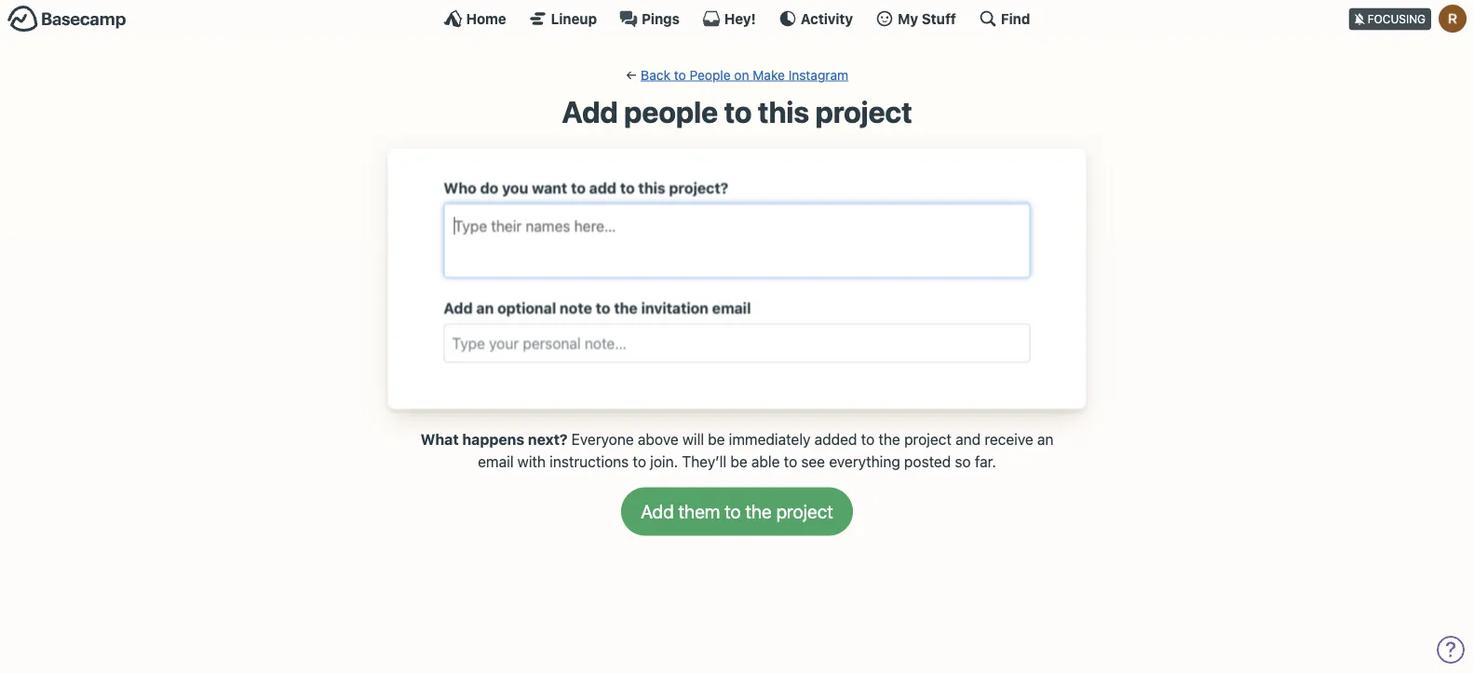 Task type: vqa. For each thing, say whether or not it's contained in the screenshot.
posted
yes



Task type: locate. For each thing, give the bounding box(es) containing it.
next?
[[528, 430, 568, 448]]

add an optional note to the invitation email
[[444, 299, 751, 317]]

focusing button
[[1350, 0, 1475, 36]]

0 horizontal spatial the
[[614, 299, 638, 317]]

everyone above will be immediately added to the project and receive an email with instructions to join.       they'll be able to see everything posted so far.
[[478, 430, 1054, 470]]

add up who do you want to add to this project? on the left
[[562, 94, 618, 129]]

1 horizontal spatial the
[[879, 430, 901, 448]]

want
[[532, 179, 568, 196]]

be left 'able'
[[731, 453, 748, 470]]

note
[[560, 299, 592, 317]]

to right add on the top left of page
[[620, 179, 635, 196]]

on
[[734, 67, 750, 82]]

the inside everyone above will be immediately added to the project and receive an email with instructions to join.       they'll be able to see everything posted so far.
[[879, 430, 901, 448]]

0 horizontal spatial add
[[444, 299, 473, 317]]

the
[[614, 299, 638, 317], [879, 430, 901, 448]]

invitation
[[641, 299, 709, 317]]

activity link
[[779, 9, 853, 28]]

this
[[758, 94, 810, 129], [639, 179, 666, 196]]

type your personal note…
[[452, 334, 627, 352]]

0 horizontal spatial this
[[639, 179, 666, 196]]

focusing
[[1368, 13, 1426, 26]]

project
[[816, 94, 913, 129], [905, 430, 952, 448]]

0 vertical spatial the
[[614, 299, 638, 317]]

to
[[674, 67, 686, 82], [724, 94, 752, 129], [571, 179, 586, 196], [620, 179, 635, 196], [596, 299, 611, 317], [861, 430, 875, 448], [633, 453, 647, 470], [784, 453, 798, 470]]

the up everything
[[879, 430, 901, 448]]

email
[[712, 299, 751, 317], [478, 453, 514, 470]]

to up everything
[[861, 430, 875, 448]]

← back to people on make instagram
[[626, 67, 849, 82]]

1 vertical spatial an
[[1038, 430, 1054, 448]]

project up posted
[[905, 430, 952, 448]]

type your personal note… button
[[444, 324, 1031, 363]]

0 vertical spatial this
[[758, 94, 810, 129]]

people
[[690, 67, 731, 82]]

email inside everyone above will be immediately added to the project and receive an email with instructions to join.       they'll be able to see everything posted so far.
[[478, 453, 514, 470]]

the up note…
[[614, 299, 638, 317]]

0 vertical spatial add
[[562, 94, 618, 129]]

1 vertical spatial project
[[905, 430, 952, 448]]

above
[[638, 430, 679, 448]]

project?
[[669, 179, 729, 196]]

1 vertical spatial add
[[444, 299, 473, 317]]

add
[[562, 94, 618, 129], [444, 299, 473, 317]]

1 vertical spatial email
[[478, 453, 514, 470]]

this down make
[[758, 94, 810, 129]]

add up type
[[444, 299, 473, 317]]

be
[[708, 430, 725, 448], [731, 453, 748, 470]]

to left see
[[784, 453, 798, 470]]

email up type your personal note… button
[[712, 299, 751, 317]]

my stuff
[[898, 10, 957, 27]]

0 horizontal spatial email
[[478, 453, 514, 470]]

note…
[[585, 334, 627, 352]]

1 vertical spatial the
[[879, 430, 901, 448]]

an up type
[[476, 299, 494, 317]]

0 horizontal spatial an
[[476, 299, 494, 317]]

0 vertical spatial be
[[708, 430, 725, 448]]

activity
[[801, 10, 853, 27]]

personal
[[523, 334, 581, 352]]

they'll
[[682, 453, 727, 470]]

see
[[802, 453, 825, 470]]

make
[[753, 67, 785, 82]]

add
[[589, 179, 617, 196]]

None submit
[[622, 488, 853, 536]]

this left "project?"
[[639, 179, 666, 196]]

1 horizontal spatial be
[[731, 453, 748, 470]]

an
[[476, 299, 494, 317], [1038, 430, 1054, 448]]

1 vertical spatial be
[[731, 453, 748, 470]]

project down instagram
[[816, 94, 913, 129]]

1 horizontal spatial this
[[758, 94, 810, 129]]

your
[[489, 334, 519, 352]]

far.
[[975, 453, 997, 470]]

will
[[683, 430, 704, 448]]

you
[[502, 179, 528, 196]]

1 horizontal spatial add
[[562, 94, 618, 129]]

everything
[[829, 453, 901, 470]]

to left add on the top left of page
[[571, 179, 586, 196]]

and
[[956, 430, 981, 448]]

an right receive
[[1038, 430, 1054, 448]]

be right will
[[708, 430, 725, 448]]

to right note
[[596, 299, 611, 317]]

everyone
[[572, 430, 634, 448]]

0 vertical spatial email
[[712, 299, 751, 317]]

add for add people to this project
[[562, 94, 618, 129]]

add for add an optional note to the invitation email
[[444, 299, 473, 317]]

instagram
[[789, 67, 849, 82]]

receive
[[985, 430, 1034, 448]]

hey! button
[[702, 9, 756, 28]]

1 horizontal spatial an
[[1038, 430, 1054, 448]]

email down what happens next?
[[478, 453, 514, 470]]

find button
[[979, 9, 1031, 28]]

with
[[518, 453, 546, 470]]

what happens next?
[[421, 430, 568, 448]]



Task type: describe. For each thing, give the bounding box(es) containing it.
Who do you want to add to this project? text field
[[452, 212, 1022, 240]]

back
[[641, 67, 671, 82]]

hey!
[[725, 10, 756, 27]]

project inside everyone above will be immediately added to the project and receive an email with instructions to join.       they'll be able to see everything posted so far.
[[905, 430, 952, 448]]

who
[[444, 179, 477, 196]]

type
[[452, 334, 485, 352]]

added
[[815, 430, 858, 448]]

0 horizontal spatial be
[[708, 430, 725, 448]]

ruby image
[[1439, 5, 1467, 33]]

people
[[624, 94, 718, 129]]

my
[[898, 10, 919, 27]]

instructions
[[550, 453, 629, 470]]

main element
[[0, 0, 1475, 36]]

optional
[[498, 299, 556, 317]]

find
[[1001, 10, 1031, 27]]

an inside everyone above will be immediately added to the project and receive an email with instructions to join.       they'll be able to see everything posted so far.
[[1038, 430, 1054, 448]]

to right 'back'
[[674, 67, 686, 82]]

to left join.
[[633, 453, 647, 470]]

posted
[[905, 453, 951, 470]]

so
[[955, 453, 971, 470]]

lineup link
[[529, 9, 597, 28]]

pings
[[642, 10, 680, 27]]

0 vertical spatial an
[[476, 299, 494, 317]]

lineup
[[551, 10, 597, 27]]

switch accounts image
[[7, 5, 127, 34]]

1 vertical spatial this
[[639, 179, 666, 196]]

join.
[[650, 453, 678, 470]]

back to people on make instagram link
[[641, 67, 849, 82]]

stuff
[[922, 10, 957, 27]]

immediately
[[729, 430, 811, 448]]

who do you want to add to this project?
[[444, 179, 729, 196]]

do
[[480, 179, 499, 196]]

1 horizontal spatial email
[[712, 299, 751, 317]]

add people to this project
[[562, 94, 913, 129]]

0 vertical spatial project
[[816, 94, 913, 129]]

←
[[626, 67, 638, 82]]

happens
[[462, 430, 525, 448]]

pings button
[[620, 9, 680, 28]]

my stuff button
[[876, 9, 957, 28]]

what
[[421, 430, 459, 448]]

able
[[752, 453, 780, 470]]

home
[[466, 10, 507, 27]]

home link
[[444, 9, 507, 28]]

to down ← back to people on make instagram
[[724, 94, 752, 129]]



